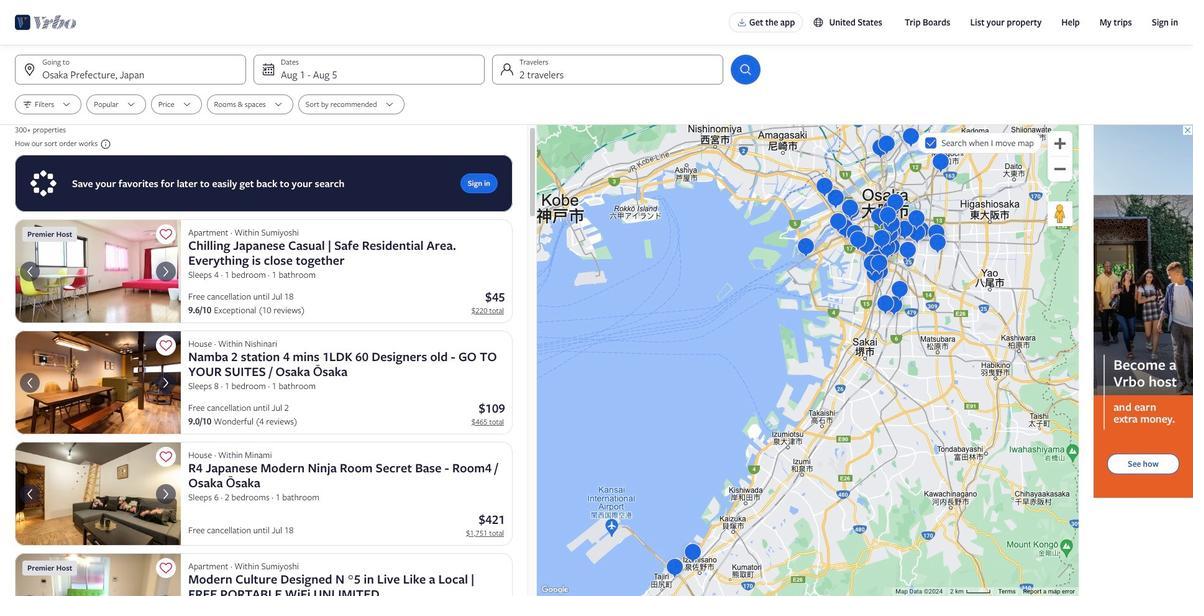 Task type: locate. For each thing, give the bounding box(es) containing it.
1 vertical spatial small image
[[98, 139, 111, 150]]

vrbo logo image
[[15, 12, 77, 32]]

small image
[[813, 17, 824, 28], [98, 139, 111, 150]]

0 vertical spatial small image
[[813, 17, 824, 28]]

0 horizontal spatial small image
[[98, 139, 111, 150]]

1 horizontal spatial small image
[[813, 17, 824, 28]]

show next image for r4  japanese modern  ninja room  secret base  - room4 / osaka ōsaka image
[[158, 486, 173, 501]]

show next image for chilling japanese casual | safe residential area. everything is close together image
[[158, 264, 173, 279]]

search image
[[738, 62, 753, 77]]

image of r4  japanese modern  ninja room  secret base  - room4 / osaka ōsaka image
[[15, 442, 181, 546]]

show previous image for r4  japanese modern  ninja room  secret base  - room4 / osaka ōsaka image
[[22, 486, 37, 501]]

modern culture designed n5 in live like image
[[15, 553, 181, 596]]



Task type: describe. For each thing, give the bounding box(es) containing it.
download the app button image
[[737, 17, 747, 27]]

show next image for namba 2 station 4 mins 1ldk 60 designers old - go to your suites / osaka ōsaka image
[[158, 375, 173, 390]]

show previous image for namba 2 station 4 mins 1ldk 60 designers old - go to your suites / osaka ōsaka image
[[22, 375, 37, 390]]

google image
[[540, 584, 570, 596]]

image of namba 2 station 4 mins 1ldk 60 designers old - go to your suites / osaka ōsaka image
[[15, 331, 181, 434]]

show previous image for chilling japanese casual | safe residential area. everything is close together image
[[22, 264, 37, 279]]

image of chilling japanese casual | safe residential area. everything is close together image
[[15, 219, 181, 323]]

map region
[[537, 125, 1079, 596]]



Task type: vqa. For each thing, say whether or not it's contained in the screenshot.
Image of Namba 2 station 4 mins 1LDK 60 Designers old - GO TO YOUR SUITES / Osaka Ōsaka
yes



